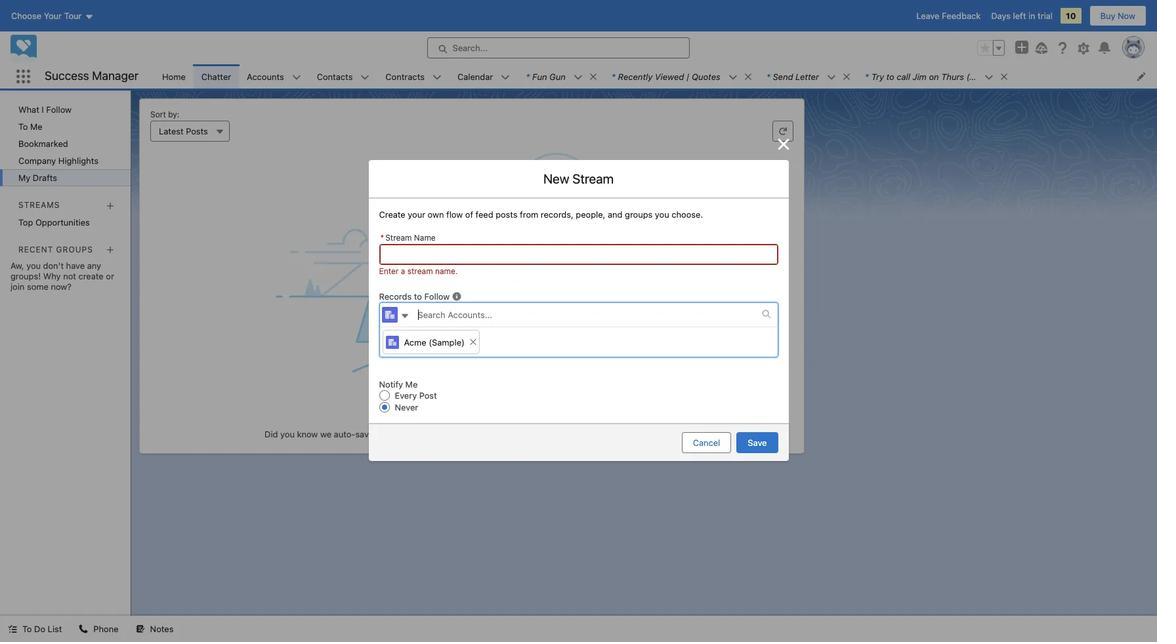 Task type: describe. For each thing, give the bounding box(es) containing it.
them
[[521, 430, 541, 440]]

phone
[[94, 625, 119, 635]]

recent groups link
[[18, 245, 93, 255]]

when
[[605, 430, 626, 440]]

recently
[[618, 71, 653, 82]]

leave
[[917, 11, 940, 21]]

to inside what i follow to me bookmarked company highlights my drafts
[[18, 121, 28, 132]]

new
[[544, 172, 570, 187]]

text default image inside notes button
[[136, 625, 145, 635]]

groups
[[56, 245, 93, 255]]

text default image inside the phone button
[[79, 625, 88, 635]]

jim
[[913, 71, 927, 82]]

records to follow
[[379, 292, 450, 302]]

contracts list item
[[378, 64, 450, 89]]

buy now
[[1101, 11, 1136, 21]]

contracts
[[386, 71, 425, 82]]

leave feedback link
[[917, 11, 981, 21]]

trial
[[1038, 11, 1054, 21]]

text default image inside list
[[589, 72, 598, 81]]

text default image for send letter
[[843, 72, 852, 81]]

* recently viewed | quotes
[[612, 71, 721, 82]]

buy
[[1101, 11, 1116, 21]]

company highlights link
[[0, 152, 131, 169]]

to do list button
[[0, 617, 70, 643]]

why
[[43, 271, 61, 282]]

flow
[[447, 210, 463, 220]]

fun
[[533, 71, 547, 82]]

never
[[395, 402, 419, 413]]

records
[[379, 292, 412, 302]]

not
[[63, 271, 76, 282]]

opportunities
[[35, 217, 90, 228]]

create
[[78, 271, 104, 282]]

* for * try to call jim on thurs (sample)
[[866, 71, 869, 82]]

ready.
[[655, 430, 680, 440]]

know
[[297, 430, 318, 440]]

letter
[[796, 71, 820, 82]]

check this out! status
[[145, 374, 799, 440]]

(sample) inside list item
[[967, 71, 1003, 82]]

search... button
[[427, 37, 690, 58]]

company
[[18, 156, 56, 166]]

feed
[[476, 210, 494, 220]]

days left in trial
[[992, 11, 1054, 21]]

success
[[45, 69, 89, 83]]

* send letter
[[767, 71, 820, 82]]

posts
[[496, 210, 518, 220]]

i
[[42, 104, 44, 115]]

notify me
[[379, 379, 418, 390]]

now?
[[51, 282, 72, 292]]

groups!
[[11, 271, 41, 282]]

here
[[543, 430, 561, 440]]

home
[[162, 71, 186, 82]]

days
[[992, 11, 1011, 21]]

0 vertical spatial and
[[608, 210, 623, 220]]

2 horizontal spatial you
[[655, 210, 670, 220]]

search...
[[453, 43, 488, 53]]

chatter link
[[194, 64, 239, 89]]

0 vertical spatial of
[[466, 210, 474, 220]]

from
[[520, 210, 539, 220]]

follow for to
[[425, 292, 450, 302]]

acme (sample)
[[404, 338, 465, 348]]

accounts image
[[382, 307, 398, 323]]

you're
[[628, 430, 653, 440]]

1 list item from the left
[[518, 64, 604, 89]]

what i follow link
[[0, 101, 131, 118]]

acme
[[404, 338, 427, 348]]

groups
[[625, 210, 653, 220]]

you for aw, you don't have any groups!
[[26, 261, 41, 271]]

text default image for recently viewed | quotes
[[744, 72, 753, 81]]

* stream name
[[381, 233, 436, 243]]

highlights
[[58, 156, 99, 166]]

out!
[[493, 406, 515, 421]]

leave feedback
[[917, 11, 981, 21]]

any
[[87, 261, 101, 271]]

call
[[897, 71, 911, 82]]

did you know we auto-save drafts of your posts? you can polish them here and share when you're ready.
[[265, 430, 680, 440]]

* for * stream name
[[381, 233, 384, 243]]

recent
[[18, 245, 53, 255]]

streams
[[18, 200, 60, 210]]

calendar list item
[[450, 64, 518, 89]]

contracts link
[[378, 64, 433, 89]]

top opportunities
[[18, 217, 90, 228]]



Task type: locate. For each thing, give the bounding box(es) containing it.
enter
[[379, 267, 399, 277]]

notes button
[[128, 617, 182, 643]]

0 vertical spatial me
[[30, 121, 43, 132]]

every
[[395, 391, 417, 401]]

top opportunities link
[[0, 214, 131, 231]]

list
[[154, 64, 1158, 89]]

notes
[[150, 625, 174, 635]]

you inside check this out! status
[[280, 430, 295, 440]]

save
[[748, 438, 767, 448]]

0 vertical spatial follow
[[46, 104, 72, 115]]

0 horizontal spatial me
[[30, 121, 43, 132]]

list
[[48, 625, 62, 635]]

list item
[[518, 64, 604, 89], [604, 64, 759, 89], [759, 64, 858, 89], [858, 64, 1015, 89]]

1 horizontal spatial me
[[406, 379, 418, 390]]

to right try
[[887, 71, 895, 82]]

1 horizontal spatial to
[[887, 71, 895, 82]]

save button
[[737, 433, 779, 454]]

1 vertical spatial your
[[412, 430, 430, 440]]

stream for * stream name
[[386, 233, 412, 243]]

in
[[1029, 11, 1036, 21]]

stream for new stream
[[573, 172, 614, 187]]

do
[[34, 625, 45, 635]]

cancel button
[[682, 433, 732, 454]]

don't
[[43, 261, 64, 271]]

* left try
[[866, 71, 869, 82]]

4 list item from the left
[[858, 64, 1015, 89]]

of right drafts
[[402, 430, 410, 440]]

(sample) right the acme
[[429, 338, 465, 348]]

to right records on the left of the page
[[414, 292, 422, 302]]

1 horizontal spatial stream
[[573, 172, 614, 187]]

what i follow to me bookmarked company highlights my drafts
[[18, 104, 99, 183]]

to left do
[[22, 625, 32, 635]]

1 horizontal spatial you
[[280, 430, 295, 440]]

0 vertical spatial stream
[[573, 172, 614, 187]]

quotes
[[692, 71, 721, 82]]

recent groups
[[18, 245, 93, 255]]

follow right i on the left of the page
[[46, 104, 72, 115]]

auto-
[[334, 430, 356, 440]]

me down i on the left of the page
[[30, 121, 43, 132]]

* left send
[[767, 71, 771, 82]]

|
[[687, 71, 690, 82]]

thurs
[[942, 71, 965, 82]]

bookmarked
[[18, 139, 68, 149]]

contacts
[[317, 71, 353, 82]]

you right groups at the right of the page
[[655, 210, 670, 220]]

3 list item from the left
[[759, 64, 858, 89]]

you
[[655, 210, 670, 220], [26, 261, 41, 271], [280, 430, 295, 440]]

to inside list
[[887, 71, 895, 82]]

text default image right thurs at the top of page
[[1000, 72, 1009, 81]]

acme (sample) link
[[383, 330, 480, 355]]

notify
[[379, 379, 403, 390]]

1 vertical spatial and
[[563, 430, 578, 440]]

text default image
[[589, 72, 598, 81], [453, 292, 462, 301], [762, 310, 771, 319], [400, 312, 409, 321], [8, 625, 17, 635], [79, 625, 88, 635], [136, 625, 145, 635]]

0 vertical spatial to
[[18, 121, 28, 132]]

text default image
[[744, 72, 753, 81], [843, 72, 852, 81], [1000, 72, 1009, 81]]

your left posts?
[[412, 430, 430, 440]]

me up every post
[[406, 379, 418, 390]]

text default image for try to call jim on thurs (sample)
[[1000, 72, 1009, 81]]

0 vertical spatial to
[[887, 71, 895, 82]]

1 vertical spatial follow
[[425, 292, 450, 302]]

2 list item from the left
[[604, 64, 759, 89]]

you inside the aw, you don't have any groups!
[[26, 261, 41, 271]]

drafts
[[33, 173, 57, 183]]

follow down name.
[[425, 292, 450, 302]]

bookmarked link
[[0, 135, 131, 152]]

* for * fun gun
[[526, 71, 530, 82]]

0 horizontal spatial of
[[402, 430, 410, 440]]

you
[[461, 430, 476, 440]]

* for * send letter
[[767, 71, 771, 82]]

1 vertical spatial (sample)
[[429, 338, 465, 348]]

2 text default image from the left
[[843, 72, 852, 81]]

3 text default image from the left
[[1000, 72, 1009, 81]]

* for * recently viewed | quotes
[[612, 71, 616, 82]]

what
[[18, 104, 39, 115]]

of right flow
[[466, 210, 474, 220]]

1 horizontal spatial follow
[[425, 292, 450, 302]]

home link
[[154, 64, 194, 89]]

1 horizontal spatial of
[[466, 210, 474, 220]]

1 vertical spatial of
[[402, 430, 410, 440]]

we
[[320, 430, 332, 440]]

follow
[[46, 104, 72, 115], [425, 292, 450, 302]]

contacts link
[[309, 64, 361, 89]]

can
[[478, 430, 492, 440]]

and right here
[[563, 430, 578, 440]]

left
[[1014, 11, 1027, 21]]

a
[[401, 267, 405, 277]]

my drafts link
[[0, 169, 131, 187]]

and left groups at the right of the page
[[608, 210, 623, 220]]

to inside button
[[22, 625, 32, 635]]

posts?
[[432, 430, 458, 440]]

None text field
[[379, 244, 779, 265]]

0 horizontal spatial text default image
[[744, 72, 753, 81]]

0 horizontal spatial (sample)
[[429, 338, 465, 348]]

Records to Follow text field
[[410, 303, 762, 327]]

new stream
[[544, 172, 614, 187]]

me inside what i follow to me bookmarked company highlights my drafts
[[30, 121, 43, 132]]

every post
[[395, 391, 437, 401]]

contacts list item
[[309, 64, 378, 89]]

have
[[66, 261, 85, 271]]

* left fun
[[526, 71, 530, 82]]

0 horizontal spatial follow
[[46, 104, 72, 115]]

manager
[[92, 69, 139, 83]]

(sample)
[[967, 71, 1003, 82], [429, 338, 465, 348]]

feedback
[[942, 11, 981, 21]]

check
[[429, 406, 466, 421]]

send
[[773, 71, 794, 82]]

0 vertical spatial your
[[408, 210, 426, 220]]

* down create
[[381, 233, 384, 243]]

10
[[1067, 11, 1077, 21]]

check this out!
[[429, 406, 515, 421]]

1 horizontal spatial and
[[608, 210, 623, 220]]

text default image left try
[[843, 72, 852, 81]]

you right aw,
[[26, 261, 41, 271]]

* fun gun
[[526, 71, 566, 82]]

0 vertical spatial (sample)
[[967, 71, 1003, 82]]

your left the own
[[408, 210, 426, 220]]

1 vertical spatial to
[[22, 625, 32, 635]]

2 horizontal spatial text default image
[[1000, 72, 1009, 81]]

polish
[[495, 430, 518, 440]]

group
[[978, 40, 1005, 56]]

text default image inside to do list button
[[8, 625, 17, 635]]

1 horizontal spatial (sample)
[[967, 71, 1003, 82]]

2 vertical spatial you
[[280, 430, 295, 440]]

1 vertical spatial me
[[406, 379, 418, 390]]

enter a stream name.
[[379, 267, 458, 277]]

own
[[428, 210, 444, 220]]

0 horizontal spatial stream
[[386, 233, 412, 243]]

1 vertical spatial to
[[414, 292, 422, 302]]

calendar
[[458, 71, 493, 82]]

cancel
[[693, 438, 721, 448]]

0 horizontal spatial to
[[414, 292, 422, 302]]

and inside check this out! status
[[563, 430, 578, 440]]

drafts
[[376, 430, 400, 440]]

now
[[1118, 11, 1136, 21]]

aw, you don't have any groups!
[[11, 261, 101, 282]]

0 vertical spatial you
[[655, 210, 670, 220]]

by:
[[168, 110, 180, 120]]

of inside check this out! status
[[402, 430, 410, 440]]

1 vertical spatial you
[[26, 261, 41, 271]]

people,
[[576, 210, 606, 220]]

enter a stream name. alert
[[379, 267, 779, 277]]

buy now button
[[1090, 5, 1147, 26]]

text default image left send
[[744, 72, 753, 81]]

follow inside what i follow to me bookmarked company highlights my drafts
[[46, 104, 72, 115]]

create your own flow of feed posts from records, people, and groups you choose.
[[379, 210, 703, 220]]

inverse image
[[776, 137, 792, 152]]

phone button
[[71, 617, 127, 643]]

sort by:
[[150, 110, 180, 120]]

to me link
[[0, 118, 131, 135]]

join
[[11, 282, 25, 292]]

1 text default image from the left
[[744, 72, 753, 81]]

post
[[419, 391, 437, 401]]

or
[[106, 271, 114, 282]]

* left recently
[[612, 71, 616, 82]]

accounts
[[247, 71, 284, 82]]

accounts list item
[[239, 64, 309, 89]]

follow for i
[[46, 104, 72, 115]]

list containing home
[[154, 64, 1158, 89]]

me
[[30, 121, 43, 132], [406, 379, 418, 390]]

of
[[466, 210, 474, 220], [402, 430, 410, 440]]

your inside check this out! status
[[412, 430, 430, 440]]

stream up people,
[[573, 172, 614, 187]]

0 horizontal spatial and
[[563, 430, 578, 440]]

gun
[[550, 71, 566, 82]]

1 horizontal spatial text default image
[[843, 72, 852, 81]]

*
[[526, 71, 530, 82], [612, 71, 616, 82], [767, 71, 771, 82], [866, 71, 869, 82], [381, 233, 384, 243]]

save
[[356, 430, 374, 440]]

share
[[580, 430, 602, 440]]

(sample) right thurs at the top of page
[[967, 71, 1003, 82]]

0 horizontal spatial you
[[26, 261, 41, 271]]

* try to call jim on thurs (sample)
[[866, 71, 1003, 82]]

on
[[930, 71, 940, 82]]

1 vertical spatial stream
[[386, 233, 412, 243]]

you right did
[[280, 430, 295, 440]]

accounts link
[[239, 64, 292, 89]]

stream down create
[[386, 233, 412, 243]]

you for did you know we auto-save drafts of your posts? you can polish them here and share when you're ready.
[[280, 430, 295, 440]]

to down what
[[18, 121, 28, 132]]



Task type: vqa. For each thing, say whether or not it's contained in the screenshot.
12
no



